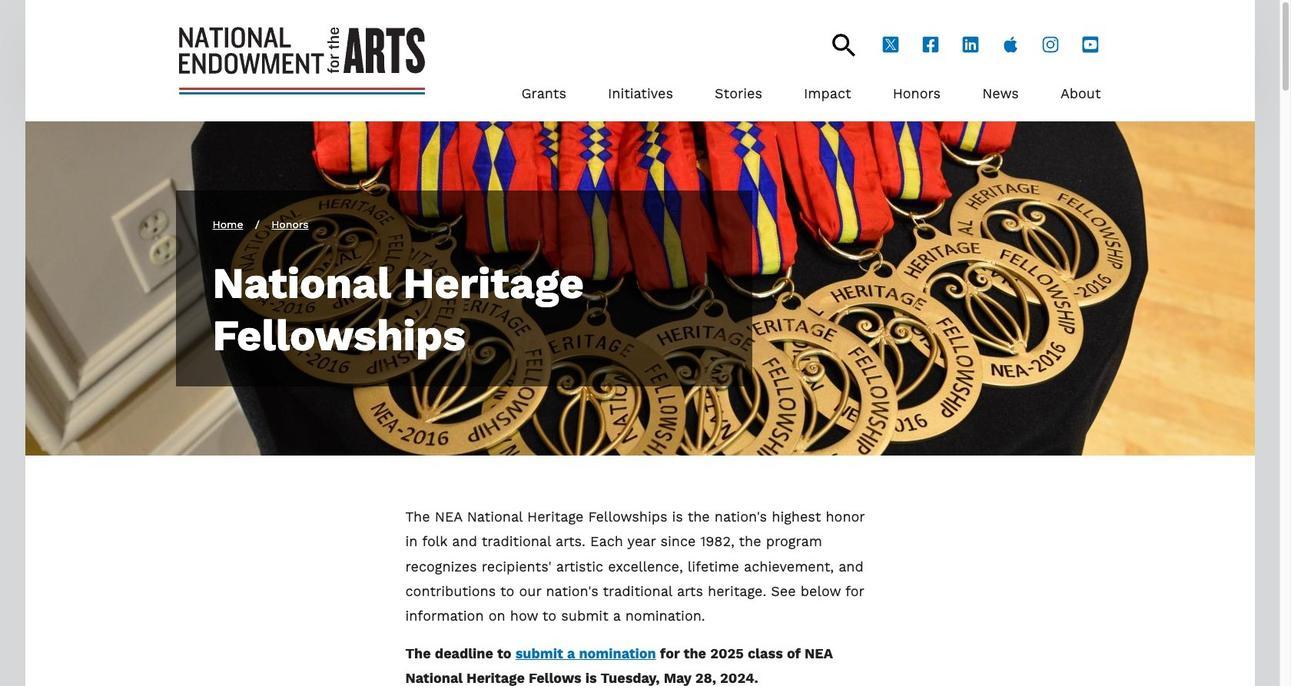 Task type: describe. For each thing, give the bounding box(es) containing it.
3 menu item from the left
[[715, 81, 763, 106]]

several medals laid out on a table. image
[[25, 122, 1255, 456]]

1 menu item from the left
[[522, 81, 566, 106]]

2 menu item from the left
[[608, 81, 673, 106]]

national endowment for the arts logo image
[[179, 27, 425, 94]]



Task type: vqa. For each thing, say whether or not it's contained in the screenshot.
menu item
yes



Task type: locate. For each thing, give the bounding box(es) containing it.
menu item
[[522, 81, 566, 106], [608, 81, 673, 106], [715, 81, 763, 106], [804, 81, 851, 106], [893, 81, 941, 106], [983, 81, 1019, 106], [1061, 81, 1101, 106]]

5 menu item from the left
[[893, 81, 941, 106]]

7 menu item from the left
[[1061, 81, 1101, 106]]

6 menu item from the left
[[983, 81, 1019, 106]]

4 menu item from the left
[[804, 81, 851, 106]]

menu bar
[[522, 57, 1101, 106]]



